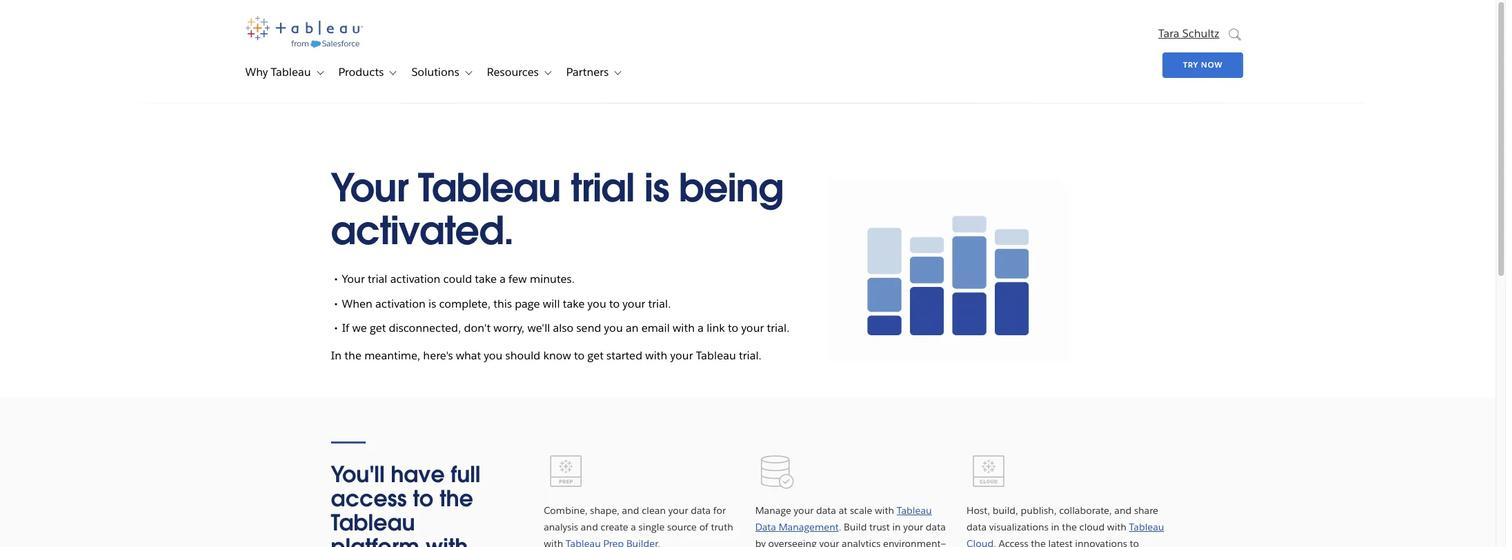Task type: describe. For each thing, give the bounding box(es) containing it.
resources link
[[476, 59, 539, 86]]

manage
[[756, 505, 792, 517]]

your up an
[[623, 297, 646, 311]]

menu toggle image for partners
[[611, 66, 624, 79]]

why tableau link
[[234, 59, 311, 86]]

platform
[[331, 533, 420, 547]]

when activation is complete, this page will take you to your trial.
[[342, 297, 671, 311]]

0 vertical spatial the
[[345, 348, 362, 363]]

0 horizontal spatial get
[[370, 321, 386, 335]]

if
[[342, 321, 350, 335]]

being
[[679, 163, 783, 213]]

tableau inside you'll have full access to the tableau platform w
[[331, 509, 415, 537]]

build,
[[993, 505, 1019, 517]]

this
[[494, 297, 512, 311]]

in
[[331, 348, 342, 363]]

. build trust in your data by overseeing your analytics environment
[[756, 521, 947, 547]]

0 vertical spatial activation
[[390, 272, 441, 287]]

data inside the combine, shape, and clean your data for analysis and create a single source of truth with
[[691, 505, 711, 517]]

cloud
[[1080, 521, 1105, 533]]

.
[[839, 521, 842, 533]]

tara schultz
[[1159, 26, 1220, 41]]

your trial activation could take a few minutes.
[[342, 272, 575, 287]]

send
[[577, 321, 602, 335]]

your tableau trial is being activated.
[[331, 163, 783, 255]]

what
[[456, 348, 481, 363]]

your for your trial activation could take a few minutes.
[[342, 272, 365, 287]]

for
[[714, 505, 726, 517]]

source
[[667, 521, 697, 533]]

1 horizontal spatial take
[[563, 297, 585, 311]]

why
[[245, 65, 268, 80]]

have
[[391, 460, 445, 489]]

trial inside your tableau trial is being activated.
[[571, 163, 635, 213]]

manage your data at scale with
[[756, 505, 897, 517]]

disconnected,
[[389, 321, 461, 335]]

tableau prep image
[[544, 449, 588, 494]]

with down "email" at the bottom left of page
[[646, 348, 668, 363]]

page
[[515, 297, 540, 311]]

tableau cloud
[[967, 521, 1165, 547]]

your right link
[[742, 321, 764, 335]]

don't
[[464, 321, 491, 335]]

data
[[756, 521, 777, 533]]

tara schultz link
[[1159, 19, 1220, 41]]

shape,
[[590, 505, 620, 517]]

products link
[[328, 59, 384, 86]]

tara
[[1159, 26, 1180, 41]]

could
[[444, 272, 472, 287]]

tableau data management
[[756, 505, 932, 533]]

meantime,
[[365, 348, 421, 363]]

visualizations
[[990, 521, 1049, 533]]

now
[[1202, 60, 1223, 70]]

1 vertical spatial a
[[698, 321, 704, 335]]

try
[[1184, 60, 1199, 70]]

your right trust
[[904, 521, 924, 533]]

of
[[700, 521, 709, 533]]

started
[[607, 348, 643, 363]]

few
[[509, 272, 527, 287]]

0 horizontal spatial and
[[581, 521, 598, 533]]

publish,
[[1021, 505, 1057, 517]]

share
[[1135, 505, 1159, 517]]

the inside you'll have full access to the tableau platform w
[[440, 485, 473, 513]]

to up started
[[609, 297, 620, 311]]

know
[[544, 348, 572, 363]]

worry,
[[494, 321, 525, 335]]

tableau data management link
[[756, 505, 932, 533]]

try now
[[1184, 60, 1223, 70]]

in the meantime, here's what you should know to get started with your tableau trial.
[[331, 348, 762, 363]]

main element
[[213, 0, 1283, 103]]

a inside the combine, shape, and clean your data for analysis and create a single source of truth with
[[631, 521, 636, 533]]

to right know
[[574, 348, 585, 363]]

tableau inside main element
[[271, 65, 311, 80]]

products
[[339, 65, 384, 80]]

your right started
[[671, 348, 693, 363]]

cloud
[[967, 537, 994, 547]]

management
[[779, 521, 839, 533]]

try now link
[[1163, 52, 1244, 78]]

we'll
[[528, 321, 550, 335]]

trust
[[870, 521, 890, 533]]

access
[[331, 485, 407, 513]]

activated.
[[331, 206, 514, 255]]

your inside the combine, shape, and clean your data for analysis and create a single source of truth with
[[669, 505, 689, 517]]

we
[[352, 321, 367, 335]]

by
[[756, 537, 766, 547]]

1 horizontal spatial get
[[588, 348, 604, 363]]

tara schultz navigation
[[1048, 19, 1244, 81]]

clean
[[642, 505, 666, 517]]



Task type: vqa. For each thing, say whether or not it's contained in the screenshot.
navigation within Main ELEMENT
no



Task type: locate. For each thing, give the bounding box(es) containing it.
0 vertical spatial is
[[645, 163, 669, 213]]

why tableau
[[245, 65, 311, 80]]

menu toggle image right products
[[386, 66, 399, 79]]

0 vertical spatial you
[[588, 297, 607, 311]]

2 menu toggle image from the left
[[611, 66, 624, 79]]

create
[[601, 521, 629, 533]]

will
[[543, 297, 560, 311]]

2 horizontal spatial menu toggle image
[[541, 66, 553, 79]]

menu toggle image for why tableau
[[313, 66, 325, 79]]

and left share
[[1115, 505, 1132, 517]]

0 horizontal spatial trial
[[368, 272, 388, 287]]

should
[[506, 348, 541, 363]]

1 horizontal spatial trial.
[[739, 348, 762, 363]]

with
[[673, 321, 695, 335], [646, 348, 668, 363], [875, 505, 895, 517], [1108, 521, 1127, 533], [544, 537, 563, 547]]

2 vertical spatial a
[[631, 521, 636, 533]]

truth
[[711, 521, 734, 533]]

take right could
[[475, 272, 497, 287]]

a left single
[[631, 521, 636, 533]]

menu toggle image right partners
[[611, 66, 624, 79]]

complete,
[[439, 297, 491, 311]]

analysis
[[544, 521, 579, 533]]

here's
[[423, 348, 453, 363]]

data left the at
[[817, 505, 837, 517]]

with down analysis
[[544, 537, 563, 547]]

0 vertical spatial trial
[[571, 163, 635, 213]]

solutions
[[412, 65, 460, 80]]

menu toggle image for resources
[[541, 66, 553, 79]]

trial.
[[649, 297, 671, 311], [767, 321, 790, 335], [739, 348, 762, 363]]

0 horizontal spatial menu toggle image
[[313, 66, 325, 79]]

2 vertical spatial trial.
[[739, 348, 762, 363]]

partners
[[567, 65, 609, 80]]

0 horizontal spatial take
[[475, 272, 497, 287]]

and up create
[[622, 505, 640, 517]]

data
[[691, 505, 711, 517], [817, 505, 837, 517], [926, 521, 946, 533], [967, 521, 987, 533]]

1 vertical spatial activation
[[376, 297, 426, 311]]

and inside host, build, publish, collaborate, and share data visualizations in the cloud with
[[1115, 505, 1132, 517]]

menu toggle image
[[313, 66, 325, 79], [386, 66, 399, 79], [541, 66, 553, 79]]

0 horizontal spatial trial.
[[649, 297, 671, 311]]

and down shape,
[[581, 521, 598, 533]]

with inside the combine, shape, and clean your data for analysis and create a single source of truth with
[[544, 537, 563, 547]]

resources
[[487, 65, 539, 80]]

your up source
[[669, 505, 689, 517]]

the inside host, build, publish, collaborate, and share data visualizations in the cloud with
[[1063, 521, 1077, 533]]

2 vertical spatial the
[[1063, 521, 1077, 533]]

take
[[475, 272, 497, 287], [563, 297, 585, 311]]

the
[[345, 348, 362, 363], [440, 485, 473, 513], [1063, 521, 1077, 533]]

a left few
[[500, 272, 506, 287]]

when
[[342, 297, 373, 311]]

activation
[[390, 272, 441, 287], [376, 297, 426, 311]]

solutions link
[[401, 59, 460, 86]]

in inside host, build, publish, collaborate, and share data visualizations in the cloud with
[[1052, 521, 1060, 533]]

overseeing
[[769, 537, 817, 547]]

scale
[[850, 505, 873, 517]]

tableau inside tableau data management
[[897, 505, 932, 517]]

0 horizontal spatial the
[[345, 348, 362, 363]]

0 horizontal spatial is
[[429, 297, 436, 311]]

minutes.
[[530, 272, 575, 287]]

0 vertical spatial take
[[475, 272, 497, 287]]

you left an
[[604, 321, 623, 335]]

your up management
[[794, 505, 814, 517]]

email
[[642, 321, 670, 335]]

1 horizontal spatial menu toggle image
[[611, 66, 624, 79]]

get down 'send'
[[588, 348, 604, 363]]

with right cloud
[[1108, 521, 1127, 533]]

2 horizontal spatial a
[[698, 321, 704, 335]]

partners link
[[556, 59, 609, 86]]

a left link
[[698, 321, 704, 335]]

you'll have full access to the tableau platform w
[[331, 460, 481, 547]]

your inside your tableau trial is being activated.
[[331, 163, 408, 213]]

1 menu toggle image from the left
[[462, 66, 474, 79]]

2 in from the left
[[1052, 521, 1060, 533]]

a
[[500, 272, 506, 287], [698, 321, 704, 335], [631, 521, 636, 533]]

your down .
[[820, 537, 840, 547]]

data inside host, build, publish, collaborate, and share data visualizations in the cloud with
[[967, 521, 987, 533]]

combine,
[[544, 505, 588, 517]]

1 horizontal spatial trial
[[571, 163, 635, 213]]

and
[[622, 505, 640, 517], [1115, 505, 1132, 517], [581, 521, 598, 533]]

0 vertical spatial your
[[331, 163, 408, 213]]

3 menu toggle image from the left
[[541, 66, 553, 79]]

0 horizontal spatial a
[[500, 272, 506, 287]]

with up trust
[[875, 505, 895, 517]]

tableau cloud link
[[967, 521, 1165, 547]]

data up of on the left bottom of the page
[[691, 505, 711, 517]]

analytics
[[842, 537, 881, 547]]

combine, shape, and clean your data for analysis and create a single source of truth with
[[544, 505, 734, 547]]

menu toggle image right the solutions
[[462, 66, 474, 79]]

1 vertical spatial trial
[[368, 272, 388, 287]]

get right we
[[370, 321, 386, 335]]

1 vertical spatial the
[[440, 485, 473, 513]]

1 vertical spatial get
[[588, 348, 604, 363]]

at
[[839, 505, 848, 517]]

1 horizontal spatial menu toggle image
[[386, 66, 399, 79]]

to
[[609, 297, 620, 311], [728, 321, 739, 335], [574, 348, 585, 363], [413, 485, 434, 513]]

tableau online image
[[967, 449, 1011, 494]]

data up the cloud
[[967, 521, 987, 533]]

menu toggle image for solutions
[[462, 66, 474, 79]]

2 horizontal spatial and
[[1115, 505, 1132, 517]]

get
[[370, 321, 386, 335], [588, 348, 604, 363]]

1 horizontal spatial a
[[631, 521, 636, 533]]

your
[[623, 297, 646, 311], [742, 321, 764, 335], [671, 348, 693, 363], [669, 505, 689, 517], [794, 505, 814, 517], [904, 521, 924, 533], [820, 537, 840, 547]]

menu toggle image left products link
[[313, 66, 325, 79]]

data inside . build trust in your data by overseeing your analytics environment
[[926, 521, 946, 533]]

2 horizontal spatial the
[[1063, 521, 1077, 533]]

data management image
[[756, 449, 800, 494]]

1 vertical spatial take
[[563, 297, 585, 311]]

collaborate,
[[1060, 505, 1112, 517]]

tableau, from salesforce image
[[245, 16, 363, 48]]

full
[[451, 460, 481, 489]]

1 vertical spatial is
[[429, 297, 436, 311]]

you up 'send'
[[588, 297, 607, 311]]

single
[[639, 521, 665, 533]]

1 horizontal spatial is
[[645, 163, 669, 213]]

host,
[[967, 505, 991, 517]]

menu toggle image
[[462, 66, 474, 79], [611, 66, 624, 79]]

1 menu toggle image from the left
[[313, 66, 325, 79]]

is inside your tableau trial is being activated.
[[645, 163, 669, 213]]

activation up disconnected,
[[376, 297, 426, 311]]

0 vertical spatial trial.
[[649, 297, 671, 311]]

1 in from the left
[[893, 521, 901, 533]]

tableau inside your tableau trial is being activated.
[[418, 163, 561, 213]]

0 horizontal spatial menu toggle image
[[462, 66, 474, 79]]

activation left could
[[390, 272, 441, 287]]

2 horizontal spatial trial.
[[767, 321, 790, 335]]

if we get disconnected, don't worry, we'll also send you an email with a link to your trial.
[[342, 321, 790, 335]]

trial
[[571, 163, 635, 213], [368, 272, 388, 287]]

schultz
[[1183, 26, 1220, 41]]

1 horizontal spatial the
[[440, 485, 473, 513]]

in
[[893, 521, 901, 533], [1052, 521, 1060, 533]]

host, build, publish, collaborate, and share data visualizations in the cloud with
[[967, 505, 1159, 533]]

in down publish,
[[1052, 521, 1060, 533]]

tableau inside the tableau cloud
[[1130, 521, 1165, 533]]

1 horizontal spatial in
[[1052, 521, 1060, 533]]

1 vertical spatial your
[[342, 272, 365, 287]]

in right trust
[[893, 521, 901, 533]]

menu toggle image for products
[[386, 66, 399, 79]]

data right trust
[[926, 521, 946, 533]]

you right what
[[484, 348, 503, 363]]

take right will
[[563, 297, 585, 311]]

link
[[707, 321, 725, 335]]

with right "email" at the bottom left of page
[[673, 321, 695, 335]]

2 vertical spatial you
[[484, 348, 503, 363]]

1 vertical spatial you
[[604, 321, 623, 335]]

to inside you'll have full access to the tableau platform w
[[413, 485, 434, 513]]

to left full
[[413, 485, 434, 513]]

0 horizontal spatial in
[[893, 521, 901, 533]]

0 vertical spatial get
[[370, 321, 386, 335]]

2 menu toggle image from the left
[[386, 66, 399, 79]]

0 vertical spatial a
[[500, 272, 506, 287]]

you'll
[[331, 460, 385, 489]]

with inside host, build, publish, collaborate, and share data visualizations in the cloud with
[[1108, 521, 1127, 533]]

1 horizontal spatial and
[[622, 505, 640, 517]]

you
[[588, 297, 607, 311], [604, 321, 623, 335], [484, 348, 503, 363]]

menu toggle image right resources
[[541, 66, 553, 79]]

an
[[626, 321, 639, 335]]

is
[[645, 163, 669, 213], [429, 297, 436, 311]]

to right link
[[728, 321, 739, 335]]

1 vertical spatial trial.
[[767, 321, 790, 335]]

build
[[844, 521, 867, 533]]

your for your tableau trial is being activated.
[[331, 163, 408, 213]]

in inside . build trust in your data by overseeing your analytics environment
[[893, 521, 901, 533]]

also
[[553, 321, 574, 335]]



